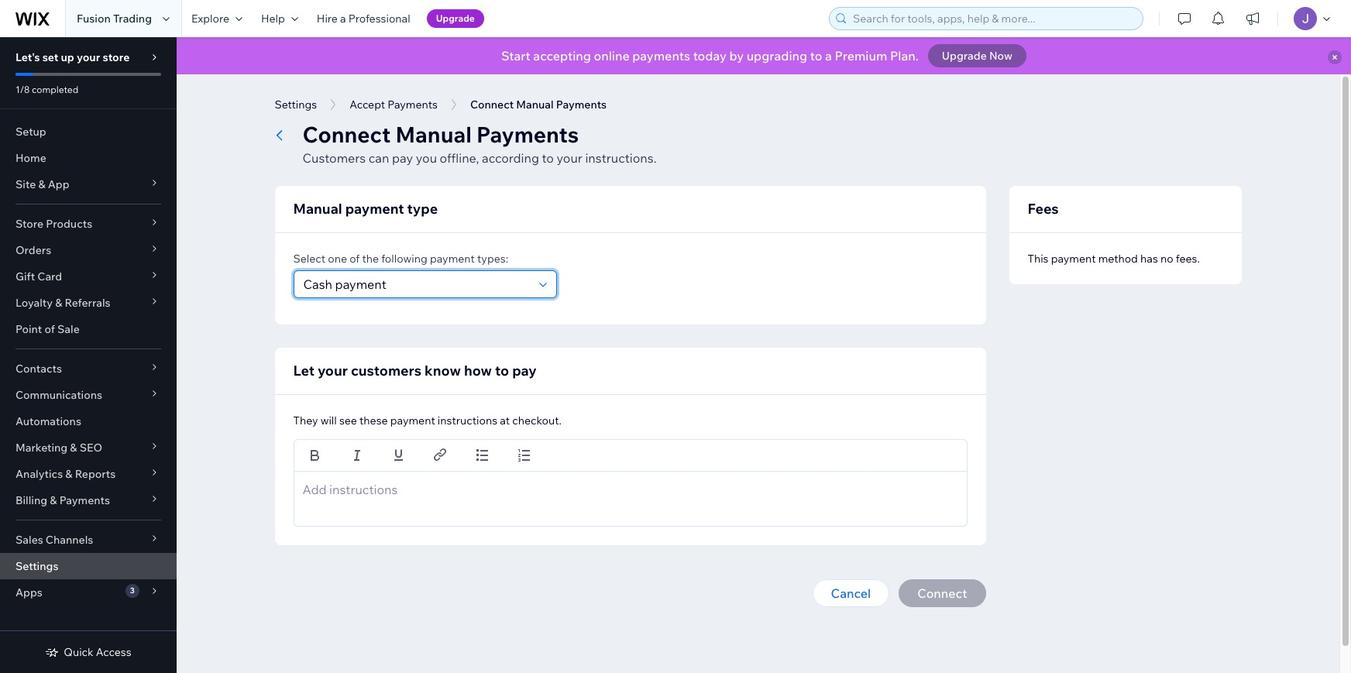 Task type: locate. For each thing, give the bounding box(es) containing it.
1 horizontal spatial to
[[542, 150, 554, 166]]

a right hire
[[340, 12, 346, 26]]

card
[[37, 270, 62, 284]]

settings inside sidebar element
[[16, 560, 58, 574]]

communications
[[16, 388, 102, 402]]

point
[[16, 322, 42, 336]]

0 horizontal spatial of
[[45, 322, 55, 336]]

& inside analytics & reports popup button
[[65, 467, 73, 481]]

payment left types:
[[430, 252, 475, 266]]

0 horizontal spatial upgrade
[[436, 12, 475, 24]]

today
[[694, 48, 727, 64]]

payments right accept
[[388, 98, 438, 112]]

start accepting online payments today by upgrading to a premium plan. alert
[[177, 37, 1352, 74]]

of
[[350, 252, 360, 266], [45, 322, 55, 336]]

sales channels
[[16, 533, 93, 547]]

analytics
[[16, 467, 63, 481]]

of inside sidebar element
[[45, 322, 55, 336]]

0 horizontal spatial payments
[[59, 494, 110, 508]]

1 horizontal spatial a
[[826, 48, 832, 64]]

upgrade right the professional
[[436, 12, 475, 24]]

0 horizontal spatial settings
[[16, 560, 58, 574]]

no
[[1161, 252, 1174, 266]]

payment right "this"
[[1052, 252, 1097, 266]]

upgrade
[[436, 12, 475, 24], [942, 49, 987, 63]]

offline,
[[440, 150, 479, 166]]

to right upgrading
[[811, 48, 823, 64]]

to right according
[[542, 150, 554, 166]]

None text field
[[293, 471, 968, 527]]

gift card
[[16, 270, 62, 284]]

of left 'sale'
[[45, 322, 55, 336]]

of left the
[[350, 252, 360, 266]]

& for billing
[[50, 494, 57, 508]]

to right how
[[495, 362, 509, 380]]

access
[[96, 646, 132, 660]]

billing
[[16, 494, 47, 508]]

a
[[340, 12, 346, 26], [826, 48, 832, 64]]

1 vertical spatial pay
[[513, 362, 537, 380]]

0 horizontal spatial your
[[77, 50, 100, 64]]

1 horizontal spatial manual
[[396, 121, 472, 148]]

1 vertical spatial upgrade
[[942, 49, 987, 63]]

manual inside connect manual payments customers can pay you offline, according to your instructions.
[[396, 121, 472, 148]]

payments inside connect manual payments customers can pay you offline, according to your instructions.
[[477, 121, 579, 148]]

analytics & reports button
[[0, 461, 177, 488]]

settings inside "button"
[[275, 98, 317, 112]]

upgrade left now
[[942, 49, 987, 63]]

0 vertical spatial settings
[[275, 98, 317, 112]]

payments up according
[[477, 121, 579, 148]]

gift card button
[[0, 264, 177, 290]]

& inside marketing & seo dropdown button
[[70, 441, 77, 455]]

upgrade for upgrade now
[[942, 49, 987, 63]]

know
[[425, 362, 461, 380]]

& for loyalty
[[55, 296, 62, 310]]

2 vertical spatial payments
[[59, 494, 110, 508]]

let your customers know how to pay
[[293, 362, 537, 380]]

&
[[38, 178, 45, 191], [55, 296, 62, 310], [70, 441, 77, 455], [65, 467, 73, 481], [50, 494, 57, 508]]

your inside sidebar element
[[77, 50, 100, 64]]

payment
[[346, 200, 404, 218], [430, 252, 475, 266], [1052, 252, 1097, 266], [391, 414, 435, 428]]

sidebar element
[[0, 37, 177, 674]]

payments for &
[[59, 494, 110, 508]]

they will see these payment instructions at checkout.
[[293, 414, 562, 428]]

your
[[77, 50, 100, 64], [557, 150, 583, 166], [318, 362, 348, 380]]

site
[[16, 178, 36, 191]]

1 vertical spatial settings
[[16, 560, 58, 574]]

& inside "loyalty & referrals" dropdown button
[[55, 296, 62, 310]]

2 horizontal spatial to
[[811, 48, 823, 64]]

let
[[293, 362, 315, 380]]

your right up
[[77, 50, 100, 64]]

a left premium
[[826, 48, 832, 64]]

0 vertical spatial pay
[[392, 150, 413, 166]]

settings link
[[0, 553, 177, 580]]

orders button
[[0, 237, 177, 264]]

0 vertical spatial a
[[340, 12, 346, 26]]

manual up you
[[396, 121, 472, 148]]

2 vertical spatial your
[[318, 362, 348, 380]]

pay
[[392, 150, 413, 166], [513, 362, 537, 380]]

& inside billing & payments dropdown button
[[50, 494, 57, 508]]

site & app button
[[0, 171, 177, 198]]

can
[[369, 150, 390, 166]]

& left "seo" at left bottom
[[70, 441, 77, 455]]

0 horizontal spatial to
[[495, 362, 509, 380]]

2 horizontal spatial payments
[[477, 121, 579, 148]]

see
[[339, 414, 357, 428]]

start
[[502, 48, 531, 64]]

1 horizontal spatial upgrade
[[942, 49, 987, 63]]

let's set up your store
[[16, 50, 130, 64]]

billing & payments button
[[0, 488, 177, 514]]

& inside site & app popup button
[[38, 178, 45, 191]]

pay right can
[[392, 150, 413, 166]]

channels
[[46, 533, 93, 547]]

1 horizontal spatial payments
[[388, 98, 438, 112]]

premium
[[835, 48, 888, 64]]

fusion
[[77, 12, 111, 26]]

1 horizontal spatial of
[[350, 252, 360, 266]]

cancel
[[831, 586, 871, 602]]

apps
[[16, 586, 42, 600]]

0 horizontal spatial pay
[[392, 150, 413, 166]]

& for analytics
[[65, 467, 73, 481]]

1 vertical spatial a
[[826, 48, 832, 64]]

1 vertical spatial of
[[45, 322, 55, 336]]

1 horizontal spatial settings
[[275, 98, 317, 112]]

payments inside dropdown button
[[59, 494, 110, 508]]

2 vertical spatial to
[[495, 362, 509, 380]]

1 vertical spatial to
[[542, 150, 554, 166]]

help button
[[252, 0, 308, 37]]

you
[[416, 150, 437, 166]]

orders
[[16, 243, 51, 257]]

according
[[482, 150, 539, 166]]

online
[[594, 48, 630, 64]]

settings up connect
[[275, 98, 317, 112]]

& right loyalty
[[55, 296, 62, 310]]

hire
[[317, 12, 338, 26]]

1 vertical spatial your
[[557, 150, 583, 166]]

0 vertical spatial to
[[811, 48, 823, 64]]

setup
[[16, 125, 46, 139]]

pay right how
[[513, 362, 537, 380]]

store products button
[[0, 211, 177, 237]]

& left reports
[[65, 467, 73, 481]]

upgrade now button
[[929, 44, 1027, 67]]

a inside alert
[[826, 48, 832, 64]]

1 vertical spatial payments
[[477, 121, 579, 148]]

marketing & seo button
[[0, 435, 177, 461]]

plan.
[[891, 48, 919, 64]]

sale
[[57, 322, 80, 336]]

manual
[[396, 121, 472, 148], [293, 200, 342, 218]]

hire a professional
[[317, 12, 411, 26]]

& right billing on the bottom
[[50, 494, 57, 508]]

type
[[407, 200, 438, 218]]

0 vertical spatial your
[[77, 50, 100, 64]]

cancel button
[[813, 580, 890, 608]]

manual up select
[[293, 200, 342, 218]]

payments inside button
[[388, 98, 438, 112]]

& right site
[[38, 178, 45, 191]]

upgrade inside 'button'
[[436, 12, 475, 24]]

upgrade inside button
[[942, 49, 987, 63]]

0 vertical spatial upgrade
[[436, 12, 475, 24]]

1/8
[[16, 84, 30, 95]]

1 horizontal spatial your
[[318, 362, 348, 380]]

to inside connect manual payments customers can pay you offline, according to your instructions.
[[542, 150, 554, 166]]

2 horizontal spatial your
[[557, 150, 583, 166]]

settings
[[275, 98, 317, 112], [16, 560, 58, 574]]

settings down sales
[[16, 560, 58, 574]]

1 vertical spatial manual
[[293, 200, 342, 218]]

how
[[464, 362, 492, 380]]

0 horizontal spatial a
[[340, 12, 346, 26]]

your left instructions.
[[557, 150, 583, 166]]

fees
[[1028, 200, 1059, 218]]

site & app
[[16, 178, 69, 191]]

0 vertical spatial payments
[[388, 98, 438, 112]]

0 vertical spatial manual
[[396, 121, 472, 148]]

quick access
[[64, 646, 132, 660]]

connect manual payments customers can pay you offline, according to your instructions.
[[303, 121, 657, 166]]

completed
[[32, 84, 78, 95]]

your right let on the bottom
[[318, 362, 348, 380]]

payments down analytics & reports popup button
[[59, 494, 110, 508]]

upgrade now
[[942, 49, 1013, 63]]

the
[[362, 252, 379, 266]]



Task type: describe. For each thing, give the bounding box(es) containing it.
upgrade button
[[427, 9, 484, 28]]

payments
[[633, 48, 691, 64]]

one
[[328, 252, 347, 266]]

billing & payments
[[16, 494, 110, 508]]

accept
[[350, 98, 385, 112]]

select one of the following payment types:
[[293, 252, 509, 266]]

manual payment type
[[293, 200, 438, 218]]

will
[[321, 414, 337, 428]]

trading
[[113, 12, 152, 26]]

sales channels button
[[0, 527, 177, 553]]

upgrading
[[747, 48, 808, 64]]

3
[[130, 586, 135, 596]]

loyalty & referrals button
[[0, 290, 177, 316]]

help
[[261, 12, 285, 26]]

accepting
[[534, 48, 591, 64]]

marketing
[[16, 441, 68, 455]]

store products
[[16, 217, 92, 231]]

up
[[61, 50, 74, 64]]

start accepting online payments today by upgrading to a premium plan.
[[502, 48, 919, 64]]

let's
[[16, 50, 40, 64]]

communications button
[[0, 382, 177, 409]]

payment left the type
[[346, 200, 404, 218]]

1/8 completed
[[16, 84, 78, 95]]

store
[[16, 217, 43, 231]]

following
[[382, 252, 428, 266]]

Select one of the following payment types: field
[[299, 271, 534, 298]]

setup link
[[0, 119, 177, 145]]

these
[[360, 414, 388, 428]]

app
[[48, 178, 69, 191]]

reports
[[75, 467, 116, 481]]

this
[[1028, 252, 1049, 266]]

method
[[1099, 252, 1139, 266]]

0 vertical spatial of
[[350, 252, 360, 266]]

settings button
[[267, 93, 325, 116]]

customers
[[351, 362, 422, 380]]

upgrade for upgrade
[[436, 12, 475, 24]]

accept payments
[[350, 98, 438, 112]]

settings for the settings link
[[16, 560, 58, 574]]

automations link
[[0, 409, 177, 435]]

accept payments button
[[342, 93, 446, 116]]

point of sale link
[[0, 316, 177, 343]]

instructions.
[[586, 150, 657, 166]]

by
[[730, 48, 744, 64]]

quick access button
[[45, 646, 132, 660]]

connect
[[303, 121, 391, 148]]

has
[[1141, 252, 1159, 266]]

instructions
[[438, 414, 498, 428]]

now
[[990, 49, 1013, 63]]

home
[[16, 151, 46, 165]]

customers
[[303, 150, 366, 166]]

contacts button
[[0, 356, 177, 382]]

contacts
[[16, 362, 62, 376]]

marketing & seo
[[16, 441, 102, 455]]

to inside alert
[[811, 48, 823, 64]]

this payment method has no fees.
[[1028, 252, 1201, 266]]

payment right 'these'
[[391, 414, 435, 428]]

explore
[[191, 12, 229, 26]]

types:
[[478, 252, 509, 266]]

& for marketing
[[70, 441, 77, 455]]

loyalty
[[16, 296, 53, 310]]

at
[[500, 414, 510, 428]]

1 horizontal spatial pay
[[513, 362, 537, 380]]

they
[[293, 414, 318, 428]]

checkout.
[[513, 414, 562, 428]]

pay inside connect manual payments customers can pay you offline, according to your instructions.
[[392, 150, 413, 166]]

home link
[[0, 145, 177, 171]]

& for site
[[38, 178, 45, 191]]

settings for settings "button"
[[275, 98, 317, 112]]

gift
[[16, 270, 35, 284]]

0 horizontal spatial manual
[[293, 200, 342, 218]]

professional
[[349, 12, 411, 26]]

set
[[42, 50, 58, 64]]

seo
[[80, 441, 102, 455]]

sales
[[16, 533, 43, 547]]

analytics & reports
[[16, 467, 116, 481]]

hire a professional link
[[308, 0, 420, 37]]

referrals
[[65, 296, 111, 310]]

your inside connect manual payments customers can pay you offline, according to your instructions.
[[557, 150, 583, 166]]

Search for tools, apps, help & more... field
[[849, 8, 1139, 29]]

payments for manual
[[477, 121, 579, 148]]

fusion trading
[[77, 12, 152, 26]]



Task type: vqa. For each thing, say whether or not it's contained in the screenshot.
from
no



